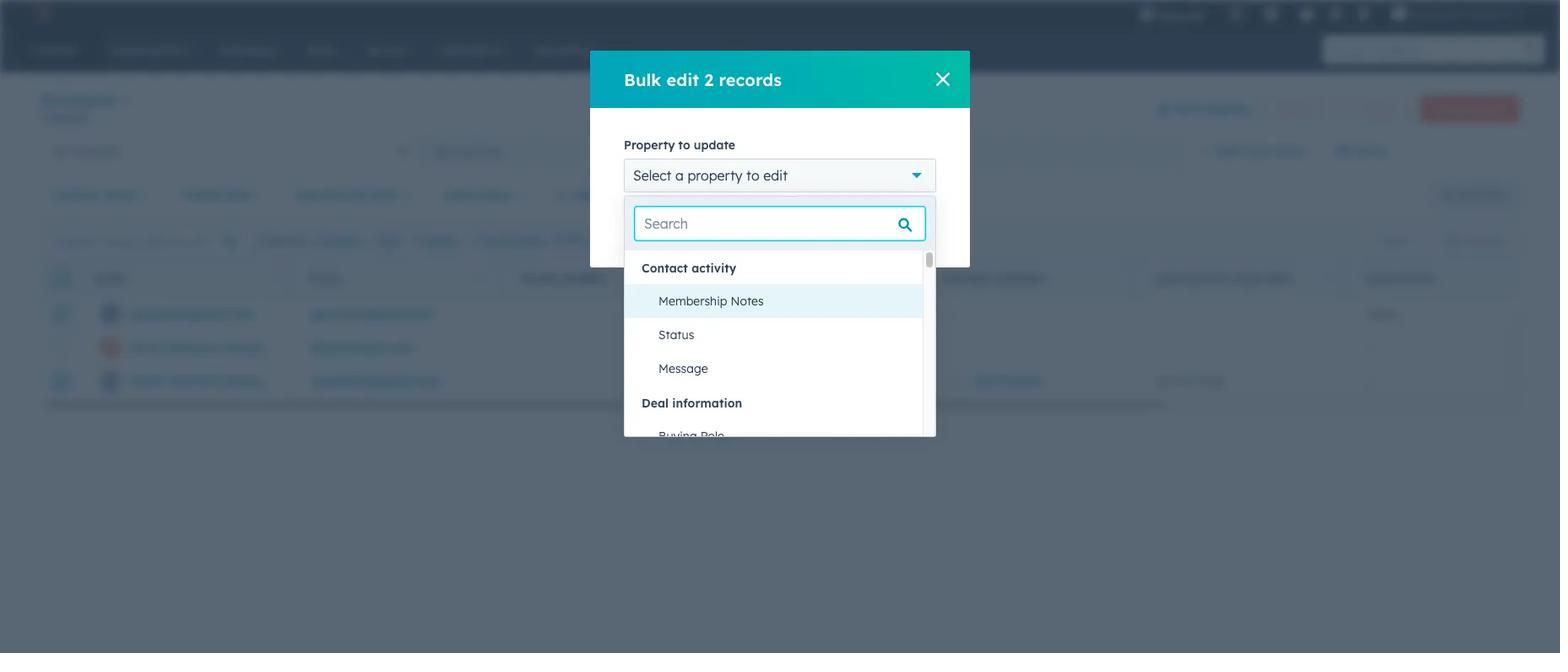 Task type: locate. For each thing, give the bounding box(es) containing it.
2 press to sort. element from the left
[[480, 272, 486, 286]]

press to sort. element down "create tasks" button
[[480, 272, 486, 286]]

marketplaces image
[[1265, 8, 1280, 23]]

riot games link
[[975, 374, 1043, 390]]

0 vertical spatial lead
[[443, 187, 472, 203]]

1 vertical spatial edit
[[764, 167, 788, 184]]

gawain1@gmail.com link up bh@hubspot.com link
[[311, 306, 435, 322]]

view for save
[[1484, 188, 1506, 201]]

(0)
[[673, 187, 690, 203]]

2 horizontal spatial create
[[1435, 102, 1467, 114]]

maria johnson (sample contact)
[[130, 374, 326, 390]]

all left views
[[1336, 144, 1351, 159]]

upgrade
[[1158, 8, 1205, 22]]

last inside last activity date 'popup button'
[[295, 187, 320, 203]]

create left the tasks
[[481, 234, 515, 247]]

buying role button
[[642, 420, 923, 453]]

gawain1@gmail.com inside button
[[311, 306, 435, 322]]

1 horizontal spatial gawain1@gmail.com
[[311, 306, 435, 322]]

all down 3 records
[[54, 144, 67, 159]]

2 all from the left
[[54, 144, 67, 159]]

2 horizontal spatial 2
[[1507, 7, 1513, 20]]

-- button down open
[[1346, 331, 1557, 365]]

1 vertical spatial (tarashultz49@gmail.com)
[[834, 374, 981, 390]]

next button
[[734, 418, 805, 440]]

save view button
[[1429, 182, 1520, 209]]

my contacts
[[434, 144, 502, 159]]

number
[[561, 272, 606, 285]]

view for add
[[1244, 144, 1271, 159]]

create for create contact
[[1435, 102, 1467, 114]]

3 contacts from the left
[[883, 144, 931, 159]]

(sample down brian halligan (sample contact)
[[222, 374, 271, 390]]

0 vertical spatial (sample
[[220, 340, 269, 356]]

status button
[[642, 318, 923, 352]]

apoptosis studios 2 button
[[1382, 0, 1539, 27]]

1 horizontal spatial owner
[[784, 272, 823, 285]]

enroll in sequence
[[555, 234, 647, 247]]

contact up notes
[[732, 272, 781, 285]]

primary company
[[943, 272, 1046, 285]]

-- button for deepdark@gmail.com
[[1346, 365, 1557, 399]]

upgrade image
[[1140, 8, 1155, 23]]

activity up membership notes in the top of the page
[[692, 261, 737, 276]]

1 horizontal spatial lead
[[1366, 272, 1393, 285]]

(sample up maria johnson (sample contact) link
[[220, 340, 269, 356]]

press to sort. element left primary
[[902, 272, 909, 286]]

0 vertical spatial contact owner
[[52, 187, 138, 203]]

1 horizontal spatial all
[[1336, 144, 1351, 159]]

1 edit from the left
[[382, 234, 402, 247]]

-- button for bh@hubspot.com
[[1346, 331, 1557, 365]]

19,
[[1179, 374, 1194, 390]]

membership notes
[[659, 294, 764, 309]]

add view (3/5) button
[[1187, 134, 1325, 168]]

lead up open
[[1366, 272, 1393, 285]]

contact down all contacts
[[52, 187, 98, 203]]

to right the property
[[747, 167, 760, 184]]

0 horizontal spatial all
[[54, 144, 67, 159]]

1 horizontal spatial view
[[1484, 188, 1506, 201]]

1 horizontal spatial last
[[1154, 272, 1180, 285]]

0 vertical spatial contact)
[[272, 340, 323, 356]]

1 horizontal spatial edit
[[1444, 234, 1463, 247]]

add
[[1217, 144, 1240, 159]]

2 for edit
[[705, 69, 714, 90]]

owner
[[101, 187, 138, 203], [784, 272, 823, 285]]

-- button
[[1346, 331, 1557, 365], [1346, 365, 1557, 399]]

all views link
[[1325, 134, 1399, 168]]

2 date from the left
[[372, 187, 399, 203]]

0 horizontal spatial edit
[[382, 234, 402, 247]]

1 horizontal spatial to
[[747, 167, 760, 184]]

contact down more
[[642, 261, 688, 276]]

contacts right unassigned at the right top
[[883, 144, 931, 159]]

press to sort. image for phone number
[[691, 272, 698, 283]]

edit left delete button
[[382, 234, 402, 247]]

property
[[688, 167, 743, 184]]

all
[[1336, 144, 1351, 159], [54, 144, 67, 159]]

activity for last
[[324, 187, 369, 203]]

view right save
[[1484, 188, 1506, 201]]

import
[[1362, 102, 1396, 114]]

contact activity button
[[625, 254, 923, 283]]

date
[[1236, 272, 1263, 285]]

0 horizontal spatial 2
[[257, 234, 262, 247]]

1 horizontal spatial date
[[372, 187, 399, 203]]

1 horizontal spatial activity
[[692, 261, 737, 276]]

(tarashultz49@gmail.com) up page
[[834, 374, 981, 390]]

lead
[[443, 187, 472, 203], [1366, 272, 1393, 285]]

2 horizontal spatial contacts
[[883, 144, 931, 159]]

tara schultz (tarashultz49@gmail.com) button
[[713, 297, 981, 331], [713, 365, 981, 399]]

0 vertical spatial view
[[1244, 144, 1271, 159]]

records down contacts at the left top of page
[[49, 111, 87, 124]]

2 schultz from the top
[[791, 374, 831, 390]]

tara schultz (tarashultz49@gmail.com) button up "25 per page"
[[713, 365, 981, 399]]

1 vertical spatial contact)
[[275, 374, 326, 390]]

0 horizontal spatial contacts
[[71, 144, 119, 159]]

Search name, phone, email addresses, or company search field
[[45, 226, 250, 256]]

1 press to sort. element from the left
[[269, 272, 275, 286]]

1 contacts from the left
[[71, 144, 119, 159]]

0 vertical spatial tara schultz (tarashultz49@gmail.com)
[[764, 306, 981, 322]]

3 press to sort. element from the left
[[691, 272, 698, 286]]

advanced filters (0) button
[[544, 178, 701, 212]]

notifications button
[[1350, 0, 1379, 27]]

press to sort. element
[[269, 272, 275, 286], [480, 272, 486, 286], [691, 272, 698, 286], [902, 272, 909, 286], [1325, 272, 1331, 286]]

views
[[1355, 144, 1388, 159]]

actions
[[1278, 102, 1313, 114]]

tara down status button
[[764, 374, 788, 390]]

1 horizontal spatial status
[[1396, 272, 1434, 285]]

view right add
[[1244, 144, 1271, 159]]

2 gawain1@gmail.com from the left
[[311, 306, 435, 322]]

apoptosis
[[1411, 7, 1462, 20]]

1 vertical spatial activity
[[692, 261, 737, 276]]

cancel
[[741, 223, 780, 238]]

2 (tarashultz49@gmail.com) from the top
[[834, 374, 981, 390]]

edit up search search box
[[764, 167, 788, 184]]

1 vertical spatial status
[[659, 328, 694, 343]]

1 date from the left
[[224, 187, 251, 203]]

0 vertical spatial last
[[295, 187, 320, 203]]

1 vertical spatial records
[[49, 111, 87, 124]]

all views
[[1336, 144, 1388, 159]]

1 horizontal spatial 2
[[705, 69, 714, 90]]

2 up update
[[705, 69, 714, 90]]

1 horizontal spatial edit
[[764, 167, 788, 184]]

2 -- button from the top
[[1346, 365, 1557, 399]]

contacts right my
[[454, 144, 502, 159]]

1 horizontal spatial press to sort. image
[[691, 272, 698, 283]]

deepdark@gmail.com button
[[291, 365, 502, 399]]

1 all from the left
[[1336, 144, 1351, 159]]

data
[[1176, 101, 1205, 116]]

view inside popup button
[[1244, 144, 1271, 159]]

message
[[659, 361, 708, 377]]

phone number
[[521, 272, 606, 285]]

games
[[1003, 374, 1043, 390]]

gawain1@gmail.com link
[[130, 306, 254, 322], [311, 306, 435, 322]]

schultz up 25
[[791, 374, 831, 390]]

press to sort. image for email
[[480, 272, 486, 283]]

select a property to edit
[[633, 167, 788, 184]]

tara schultz (tarashultz49@gmail.com) down press to sort. icon
[[764, 306, 981, 322]]

settings image
[[1328, 7, 1344, 22]]

1 button
[[716, 418, 734, 440]]

--
[[945, 306, 954, 322], [945, 340, 954, 356], [1367, 340, 1376, 356], [1367, 374, 1376, 390]]

lead inside "popup button"
[[443, 187, 472, 203]]

0 horizontal spatial view
[[1244, 144, 1271, 159]]

0 horizontal spatial gawain1@gmail.com
[[130, 306, 254, 322]]

contact inside popup button
[[52, 187, 98, 203]]

edit right bulk
[[667, 69, 699, 90]]

2 for studios
[[1507, 7, 1513, 20]]

press to sort. element right (edt)
[[1325, 272, 1331, 286]]

0 horizontal spatial owner
[[101, 187, 138, 203]]

membership
[[659, 294, 728, 309]]

1 vertical spatial tara schultz (tarashultz49@gmail.com)
[[764, 374, 981, 390]]

1 vertical spatial contact owner
[[732, 272, 823, 285]]

all inside button
[[54, 144, 67, 159]]

1 vertical spatial last
[[1154, 272, 1180, 285]]

(tarashultz49@gmail.com) down press to sort. icon
[[834, 306, 981, 322]]

press to sort. image up membership
[[691, 272, 698, 283]]

contact) down email
[[272, 340, 323, 356]]

2 press to sort. image from the left
[[691, 272, 698, 283]]

assign button
[[311, 234, 358, 249]]

last up selected at left
[[295, 187, 320, 203]]

information
[[672, 396, 743, 411]]

create inside popup button
[[182, 187, 221, 203]]

0 vertical spatial 2
[[1507, 7, 1513, 20]]

4 press to sort. element from the left
[[902, 272, 909, 286]]

press to sort. element for last activity date (edt)
[[1325, 272, 1331, 286]]

press to sort. image
[[480, 272, 486, 283], [691, 272, 698, 283]]

2 vertical spatial 2
[[257, 234, 262, 247]]

create down all contacts button
[[182, 187, 221, 203]]

prev
[[684, 422, 710, 437]]

1 vertical spatial tara
[[764, 374, 788, 390]]

2 vertical spatial create
[[481, 234, 515, 247]]

list box containing contact activity
[[625, 251, 936, 487]]

(tarashultz49@gmail.com)
[[834, 306, 981, 322], [834, 374, 981, 390]]

contact inside "button"
[[642, 261, 688, 276]]

2 gawain1@gmail.com link from the left
[[311, 306, 435, 322]]

2 edit from the left
[[1444, 234, 1463, 247]]

(sample for halligan
[[220, 340, 269, 356]]

to left update
[[679, 138, 691, 153]]

lead for lead status
[[1366, 272, 1393, 285]]

1 vertical spatial schultz
[[791, 374, 831, 390]]

tara schultz (tarashultz49@gmail.com) button for gawain1@gmail.com
[[713, 297, 981, 331]]

edit inside popup button
[[764, 167, 788, 184]]

0 horizontal spatial contact
[[52, 187, 98, 203]]

view inside button
[[1484, 188, 1506, 201]]

1 press to sort. image from the left
[[480, 272, 486, 283]]

primary company column header
[[924, 260, 1136, 297]]

0 vertical spatial tara schultz (tarashultz49@gmail.com) button
[[713, 297, 981, 331]]

tara schultz (tarashultz49@gmail.com) button down press to sort. icon
[[713, 297, 981, 331]]

1 vertical spatial 2
[[705, 69, 714, 90]]

5 press to sort. element from the left
[[1325, 272, 1331, 286]]

calling icon button
[[1222, 3, 1251, 24]]

unassigned contacts button
[[801, 134, 1181, 168]]

create inside contacts banner
[[1435, 102, 1467, 114]]

1 -- button from the top
[[1346, 331, 1557, 365]]

data quality button
[[1148, 92, 1253, 125]]

2 left selected at left
[[257, 234, 262, 247]]

0 vertical spatial tara
[[764, 306, 788, 322]]

lead status button
[[432, 178, 534, 212]]

activity inside 'popup button'
[[324, 187, 369, 203]]

contacts for my contacts
[[454, 144, 502, 159]]

edit for edit columns
[[1444, 234, 1463, 247]]

schultz down the contact activity "button"
[[791, 306, 831, 322]]

0 horizontal spatial last
[[295, 187, 320, 203]]

1 horizontal spatial create
[[481, 234, 515, 247]]

press to sort. element up membership
[[691, 272, 698, 286]]

1 vertical spatial to
[[747, 167, 760, 184]]

-
[[945, 306, 949, 322], [949, 306, 954, 322], [945, 340, 949, 356], [949, 340, 954, 356], [1367, 340, 1371, 356], [1371, 340, 1376, 356], [1367, 374, 1371, 390], [1371, 374, 1376, 390]]

0 horizontal spatial status
[[659, 328, 694, 343]]

search image
[[1525, 44, 1537, 56]]

date up edit button
[[372, 187, 399, 203]]

contacts up "contact owner" popup button at the left top of page
[[71, 144, 119, 159]]

2 right studios
[[1507, 7, 1513, 20]]

status down export 'button'
[[1396, 272, 1434, 285]]

sequence
[[600, 234, 647, 247]]

contact) down bh@hubspot.com link
[[275, 374, 326, 390]]

-- button down open button
[[1346, 365, 1557, 399]]

1 tara schultz (tarashultz49@gmail.com) button from the top
[[713, 297, 981, 331]]

1 gawain1@gmail.com from the left
[[130, 306, 254, 322]]

0 vertical spatial owner
[[101, 187, 138, 203]]

gawain1@gmail.com
[[130, 306, 254, 322], [311, 306, 435, 322]]

2 inside popup button
[[1507, 7, 1513, 20]]

export button
[[1369, 230, 1423, 252]]

0 horizontal spatial contact owner
[[52, 187, 138, 203]]

activity for contact
[[692, 261, 737, 276]]

(sample
[[220, 340, 269, 356], [222, 374, 271, 390]]

0 horizontal spatial press to sort. image
[[480, 272, 486, 283]]

bulk edit 2 records
[[624, 69, 782, 90]]

activity inside "button"
[[692, 261, 737, 276]]

to inside popup button
[[747, 167, 760, 184]]

create left contact
[[1435, 102, 1467, 114]]

0 vertical spatial (tarashultz49@gmail.com)
[[834, 306, 981, 322]]

list box
[[625, 251, 936, 487]]

a
[[676, 167, 684, 184]]

1 tara schultz (tarashultz49@gmail.com) from the top
[[764, 306, 981, 322]]

contacts inside button
[[71, 144, 119, 159]]

press to sort. image down "create tasks" button
[[480, 272, 486, 283]]

contact owner down all contacts
[[52, 187, 138, 203]]

0 horizontal spatial create
[[182, 187, 221, 203]]

0 vertical spatial schultz
[[791, 306, 831, 322]]

lead left status
[[443, 187, 472, 203]]

per
[[833, 421, 853, 437]]

0 horizontal spatial to
[[679, 138, 691, 153]]

menu
[[1128, 0, 1540, 27]]

maria
[[130, 374, 165, 390]]

gawain1@gmail.com link up "halligan"
[[130, 306, 254, 322]]

records up update
[[719, 69, 782, 90]]

menu item
[[1217, 0, 1221, 27]]

contact
[[52, 187, 98, 203], [642, 261, 688, 276], [732, 272, 781, 285]]

0 horizontal spatial records
[[49, 111, 87, 124]]

membership notes button
[[642, 285, 923, 318]]

press to sort. image
[[902, 272, 909, 283]]

last for last activity date (edt)
[[1154, 272, 1180, 285]]

1 vertical spatial create
[[182, 187, 221, 203]]

1 horizontal spatial records
[[719, 69, 782, 90]]

activity up the "assign"
[[324, 187, 369, 203]]

press to sort. element for phone number
[[691, 272, 698, 286]]

0 horizontal spatial gawain1@gmail.com link
[[130, 306, 254, 322]]

0 horizontal spatial date
[[224, 187, 251, 203]]

studios
[[1466, 7, 1504, 20]]

2 contacts from the left
[[454, 144, 502, 159]]

status up message
[[659, 328, 694, 343]]

0 vertical spatial records
[[719, 69, 782, 90]]

last left activity
[[1154, 272, 1180, 285]]

0 vertical spatial create
[[1435, 102, 1467, 114]]

all for all views
[[1336, 144, 1351, 159]]

1 vertical spatial tara schultz (tarashultz49@gmail.com) button
[[713, 365, 981, 399]]

0 vertical spatial activity
[[324, 187, 369, 203]]

1 vertical spatial view
[[1484, 188, 1506, 201]]

0 horizontal spatial lead
[[443, 187, 472, 203]]

hubspot link
[[20, 3, 63, 24]]

contacts for all contacts
[[71, 144, 119, 159]]

1 vertical spatial lead
[[1366, 272, 1393, 285]]

edit left columns at right top
[[1444, 234, 1463, 247]]

1 horizontal spatial contact
[[642, 261, 688, 276]]

press to sort. element down 2 selected
[[269, 272, 275, 286]]

tara schultz (tarashultz49@gmail.com) up page
[[764, 374, 981, 390]]

0 vertical spatial status
[[1396, 272, 1434, 285]]

tara down the contact activity "button"
[[764, 306, 788, 322]]

owner up search name, phone, email addresses, or company search box
[[101, 187, 138, 203]]

edit
[[667, 69, 699, 90], [764, 167, 788, 184]]

gawain1@gmail.com up bh@hubspot.com link
[[311, 306, 435, 322]]

contact owner up notes
[[732, 272, 823, 285]]

1 schultz from the top
[[791, 306, 831, 322]]

0 horizontal spatial activity
[[324, 187, 369, 203]]

property to update
[[624, 138, 736, 153]]

1 horizontal spatial gawain1@gmail.com link
[[311, 306, 435, 322]]

owner down search search box
[[784, 272, 823, 285]]

1 horizontal spatial contacts
[[454, 144, 502, 159]]

0 horizontal spatial edit
[[667, 69, 699, 90]]

gawain1@gmail.com up "halligan"
[[130, 306, 254, 322]]

date down all contacts button
[[224, 187, 251, 203]]

more button
[[677, 232, 712, 250]]

contacts
[[71, 144, 119, 159], [454, 144, 502, 159], [883, 144, 931, 159]]

cancel button
[[720, 214, 801, 247]]

1 vertical spatial (sample
[[222, 374, 271, 390]]

2 tara schultz (tarashultz49@gmail.com) button from the top
[[713, 365, 981, 399]]

import button
[[1348, 95, 1410, 122]]

assign
[[325, 234, 358, 247]]

update
[[645, 223, 688, 238]]

johnson
[[169, 374, 219, 390]]

1 horizontal spatial contact owner
[[732, 272, 823, 285]]

all contacts
[[54, 144, 119, 159]]



Task type: vqa. For each thing, say whether or not it's contained in the screenshot.
Email tools
no



Task type: describe. For each thing, give the bounding box(es) containing it.
contacts for unassigned contacts
[[883, 144, 931, 159]]

maria johnson (sample contact) link
[[130, 374, 326, 390]]

last activity date
[[295, 187, 399, 203]]

3
[[41, 111, 46, 124]]

select
[[633, 167, 672, 184]]

primary
[[943, 272, 991, 285]]

settings link
[[1325, 5, 1347, 22]]

Search HubSpot search field
[[1323, 35, 1530, 64]]

tara schultz image
[[1392, 6, 1407, 21]]

oct
[[1156, 374, 1176, 390]]

status inside button
[[659, 328, 694, 343]]

enroll
[[555, 234, 584, 247]]

25
[[816, 421, 829, 437]]

1 tara from the top
[[764, 306, 788, 322]]

lead status
[[443, 187, 512, 203]]

next
[[740, 422, 768, 437]]

delete
[[425, 234, 458, 247]]

phone
[[521, 272, 558, 285]]

1 gawain1@gmail.com link from the left
[[130, 306, 254, 322]]

deepdark@gmail.com link
[[311, 374, 441, 390]]

prev button
[[652, 418, 716, 440]]

contact
[[1469, 102, 1506, 114]]

update button
[[624, 214, 709, 247]]

2 horizontal spatial contact
[[732, 272, 781, 285]]

25 per page button
[[805, 412, 909, 446]]

help button
[[1293, 0, 1322, 27]]

columns
[[1465, 234, 1505, 247]]

create date button
[[171, 178, 274, 212]]

all for all contacts
[[54, 144, 67, 159]]

create contact
[[1435, 102, 1506, 114]]

last activity date button
[[284, 178, 422, 212]]

create for create tasks
[[481, 234, 515, 247]]

brian halligan (sample contact) link
[[130, 340, 323, 356]]

pagination navigation
[[652, 418, 805, 440]]

quality
[[1209, 101, 1252, 116]]

contact owner inside popup button
[[52, 187, 138, 203]]

message button
[[642, 352, 923, 386]]

date inside last activity date 'popup button'
[[372, 187, 399, 203]]

deepdark@gmail.com
[[311, 374, 441, 390]]

menu containing apoptosis studios 2
[[1128, 0, 1540, 27]]

edit columns button
[[1433, 230, 1516, 252]]

my
[[434, 144, 451, 159]]

owner inside popup button
[[101, 187, 138, 203]]

notes
[[731, 294, 764, 309]]

email
[[310, 272, 343, 285]]

marketplaces button
[[1254, 0, 1290, 27]]

contacts button
[[41, 88, 131, 112]]

my contacts button
[[421, 134, 801, 168]]

deal information
[[642, 396, 743, 411]]

press to sort. element for contact owner
[[902, 272, 909, 286]]

contact) for bh@hubspot.com
[[272, 340, 323, 356]]

contacts banner
[[41, 87, 1520, 134]]

last for last activity date
[[295, 187, 320, 203]]

in
[[587, 234, 596, 247]]

contact activity
[[642, 261, 737, 276]]

bh@hubspot.com link
[[311, 340, 414, 356]]

page
[[856, 421, 886, 437]]

0 vertical spatial edit
[[667, 69, 699, 90]]

property
[[624, 138, 675, 153]]

date inside 'create date' popup button
[[224, 187, 251, 203]]

bh@hubspot.com button
[[291, 331, 502, 365]]

status
[[476, 187, 512, 203]]

tara schultz (tarashultz49@gmail.com) button for deepdark@gmail.com
[[713, 365, 981, 399]]

save view
[[1458, 188, 1506, 201]]

save
[[1458, 188, 1481, 201]]

press to sort. element for email
[[480, 272, 486, 286]]

2 tara schultz (tarashultz49@gmail.com) from the top
[[764, 374, 981, 390]]

0 vertical spatial to
[[679, 138, 691, 153]]

last activity date (edt)
[[1154, 272, 1293, 285]]

records inside contacts banner
[[49, 111, 87, 124]]

1 vertical spatial owner
[[784, 272, 823, 285]]

apoptosis studios 2
[[1411, 7, 1513, 20]]

1 (tarashultz49@gmail.com) from the top
[[834, 306, 981, 322]]

notifications image
[[1357, 8, 1372, 23]]

create tasks button
[[468, 234, 545, 249]]

3 records
[[41, 111, 87, 124]]

contact) for deepdark@gmail.com
[[275, 374, 326, 390]]

oct 19, 2023
[[1156, 374, 1224, 390]]

(sample for johnson
[[222, 374, 271, 390]]

edit button
[[368, 234, 402, 249]]

activity
[[1183, 272, 1233, 285]]

2023
[[1197, 374, 1224, 390]]

edit for edit
[[382, 234, 402, 247]]

help image
[[1300, 8, 1315, 23]]

gawain1@gmail.com link inside gawain1@gmail.com button
[[311, 306, 435, 322]]

select a property to edit button
[[624, 159, 937, 193]]

(edt)
[[1266, 272, 1293, 285]]

bulk
[[624, 69, 662, 90]]

lead for lead status
[[443, 187, 472, 203]]

unassigned contacts
[[814, 144, 931, 159]]

calling icon image
[[1229, 7, 1244, 22]]

brian halligan (sample contact)
[[130, 340, 323, 356]]

riot games
[[975, 374, 1043, 390]]

open button
[[1346, 297, 1557, 331]]

search button
[[1517, 35, 1545, 64]]

buying
[[659, 429, 697, 444]]

deal
[[642, 396, 669, 411]]

brian
[[130, 340, 163, 356]]

data quality
[[1176, 101, 1252, 116]]

selected
[[265, 234, 305, 247]]

actions button
[[1263, 95, 1337, 122]]

2 tara from the top
[[764, 374, 788, 390]]

update
[[694, 138, 736, 153]]

close image
[[937, 73, 950, 86]]

enroll in sequence button
[[555, 233, 667, 249]]

edit columns
[[1444, 234, 1505, 247]]

hubspot image
[[30, 3, 51, 24]]

Search search field
[[635, 207, 926, 241]]

filters
[[635, 187, 669, 203]]

delete button
[[412, 234, 458, 249]]

create for create date
[[182, 187, 221, 203]]

advanced filters (0)
[[573, 187, 690, 203]]

company
[[994, 272, 1046, 285]]

all contacts button
[[41, 134, 421, 168]]

open
[[1367, 306, 1397, 322]]

25 per page
[[816, 421, 886, 437]]



